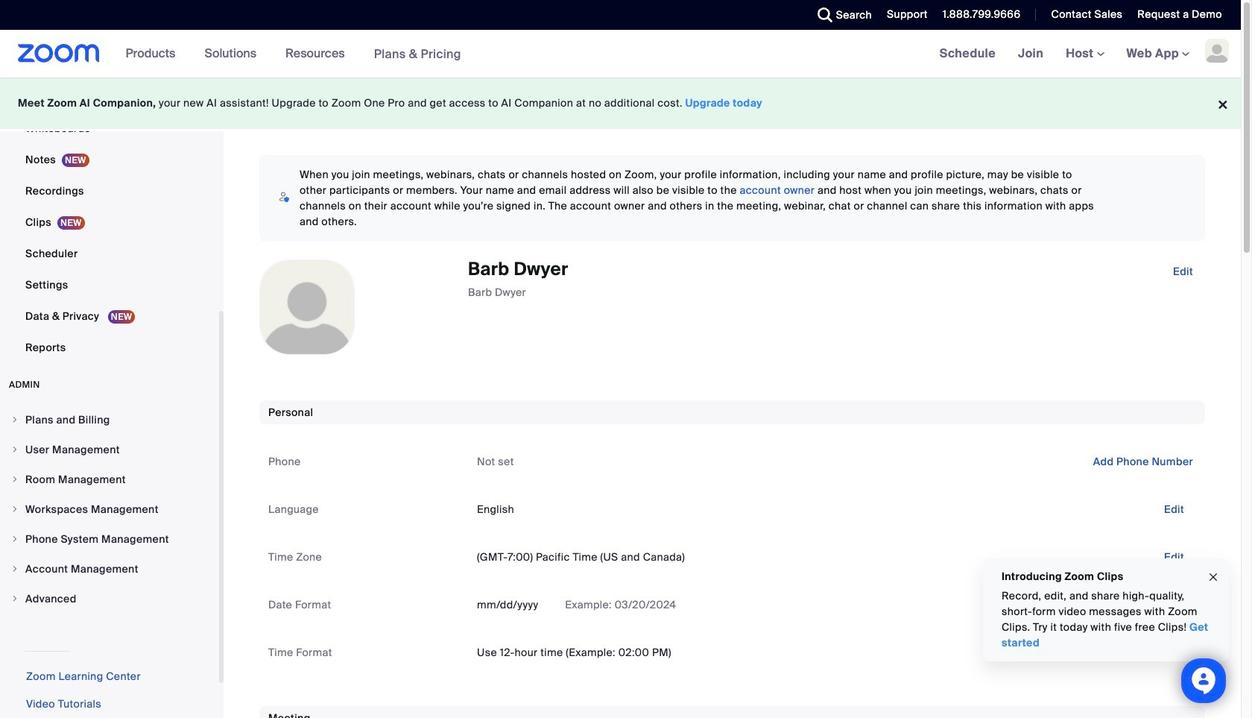 Task type: vqa. For each thing, say whether or not it's contained in the screenshot.
Close 'image' on the right bottom
yes



Task type: locate. For each thing, give the bounding box(es) containing it.
0 vertical spatial right image
[[10, 445, 19, 454]]

right image
[[10, 415, 19, 424], [10, 475, 19, 484], [10, 505, 19, 514], [10, 565, 19, 573]]

profile picture image
[[1206, 39, 1230, 63]]

meetings navigation
[[929, 30, 1242, 78]]

zoom logo image
[[18, 44, 100, 63]]

personal menu menu
[[0, 0, 219, 364]]

1 right image from the top
[[10, 445, 19, 454]]

2 right image from the top
[[10, 475, 19, 484]]

3 menu item from the top
[[0, 465, 219, 494]]

1 right image from the top
[[10, 415, 19, 424]]

7 menu item from the top
[[0, 585, 219, 613]]

2 vertical spatial right image
[[10, 594, 19, 603]]

2 right image from the top
[[10, 535, 19, 544]]

menu item
[[0, 406, 219, 434], [0, 435, 219, 464], [0, 465, 219, 494], [0, 495, 219, 523], [0, 525, 219, 553], [0, 555, 219, 583], [0, 585, 219, 613]]

banner
[[0, 30, 1242, 78]]

close image
[[1208, 569, 1220, 586]]

1 menu item from the top
[[0, 406, 219, 434]]

admin menu menu
[[0, 406, 219, 614]]

user photo image
[[260, 260, 354, 354]]

product information navigation
[[115, 30, 473, 78]]

footer
[[0, 78, 1242, 129]]

2 menu item from the top
[[0, 435, 219, 464]]

1 vertical spatial right image
[[10, 535, 19, 544]]

right image
[[10, 445, 19, 454], [10, 535, 19, 544], [10, 594, 19, 603]]



Task type: describe. For each thing, give the bounding box(es) containing it.
3 right image from the top
[[10, 505, 19, 514]]

side navigation navigation
[[0, 0, 224, 718]]

3 right image from the top
[[10, 594, 19, 603]]

6 menu item from the top
[[0, 555, 219, 583]]

5 menu item from the top
[[0, 525, 219, 553]]

4 right image from the top
[[10, 565, 19, 573]]

4 menu item from the top
[[0, 495, 219, 523]]

edit user photo image
[[295, 301, 319, 314]]



